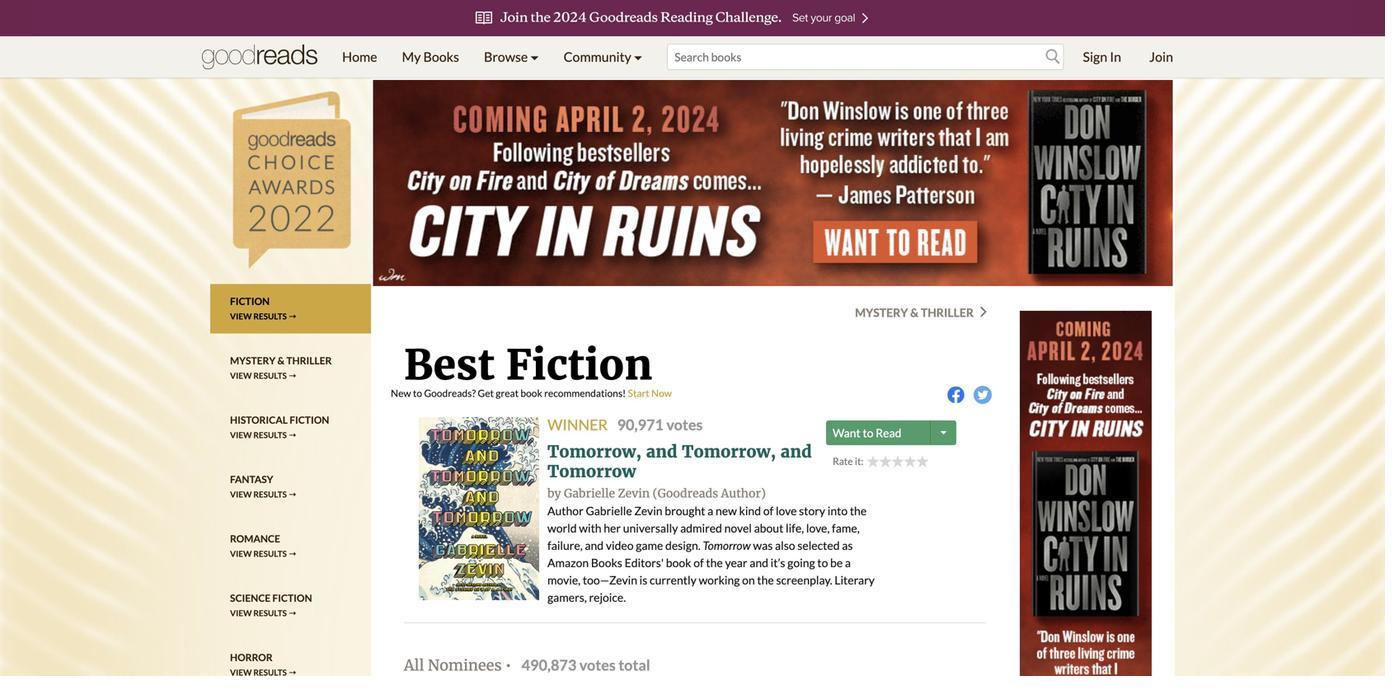 Task type: vqa. For each thing, say whether or not it's contained in the screenshot.
bottommost tomorrow
yes



Task type: describe. For each thing, give the bounding box(es) containing it.
now
[[652, 387, 672, 399]]

my books link
[[390, 36, 472, 78]]

votes inside winner 90,971 votes tomorrow, and tomorrow, and tomorrow by gabrielle zevin (goodreads author)
[[667, 416, 703, 434]]

want
[[833, 426, 861, 440]]

romance
[[230, 533, 280, 545]]

movie,
[[548, 573, 581, 587]]

new to goodreads? get great book recommendations! start now
[[391, 387, 672, 399]]

sign in
[[1083, 49, 1122, 65]]

was also selected as amazon books editors' book of the year and it's going to be a movie, too—zevin is currently working on the screenplay. literary gamers, rejoice.
[[548, 539, 875, 605]]

admired
[[680, 521, 722, 535]]

2022 goodreads choice awards image
[[230, 91, 354, 271]]

to for read
[[863, 426, 874, 440]]

winner
[[548, 416, 608, 434]]

▾ for community ▾
[[634, 49, 643, 65]]

it's
[[771, 556, 786, 570]]

rejoice.
[[589, 590, 626, 605]]

new
[[716, 504, 737, 518]]

& for mystery & thriller
[[911, 306, 919, 320]]

results inside science fiction view results →
[[253, 608, 287, 618]]

brought
[[665, 504, 706, 518]]

also
[[775, 539, 795, 553]]

all nominees • 490,873 votes total
[[404, 656, 650, 675]]

mystery & thriller view results →
[[230, 355, 332, 381]]

490,873
[[522, 656, 577, 674]]

goodreads?
[[424, 387, 476, 399]]

into
[[828, 504, 848, 518]]

(goodreads
[[653, 486, 719, 501]]

to for goodreads?
[[413, 387, 422, 399]]

science
[[230, 592, 271, 604]]

life,
[[786, 521, 804, 535]]

home link
[[330, 36, 390, 78]]

results inside mystery & thriller view results →
[[253, 371, 287, 381]]

want to read
[[833, 426, 902, 440]]

results inside fantasy view results →
[[253, 490, 287, 500]]

2 vertical spatial the
[[757, 573, 774, 587]]

gabrielle inside winner 90,971 votes tomorrow, and tomorrow, and tomorrow by gabrielle zevin (goodreads author)
[[564, 486, 615, 501]]

year
[[725, 556, 748, 570]]

tomorrow, and tomorrow, and tomorrow link
[[548, 442, 812, 482]]

video
[[606, 539, 634, 553]]

the inside author gabrielle zevin brought a new kind of love story into the world with her universally admired novel about life, love, fame, failure, and video game design.
[[850, 504, 867, 518]]

browse ▾ button
[[472, 36, 551, 78]]

mystery & thriller
[[855, 306, 974, 320]]

→ inside fantasy view results →
[[288, 490, 297, 500]]

historical fiction view results →
[[230, 414, 329, 440]]

and left rate on the bottom of page
[[781, 442, 812, 462]]

on
[[742, 573, 755, 587]]

it:
[[855, 455, 864, 467]]

view inside historical fiction view results →
[[230, 430, 252, 440]]

by
[[548, 486, 561, 501]]

view inside mystery & thriller view results →
[[230, 371, 252, 381]]

books inside menu
[[423, 49, 459, 65]]

of inside was also selected as amazon books editors' book of the year and it's going to be a movie, too—zevin is currently working on the screenplay. literary gamers, rejoice.
[[694, 556, 704, 570]]

community ▾ button
[[551, 36, 655, 78]]

community
[[564, 49, 632, 65]]

join link
[[1137, 36, 1186, 78]]

romance view results →
[[230, 533, 297, 559]]

sign in link
[[1071, 36, 1134, 78]]

science fiction view results →
[[230, 592, 312, 618]]

as
[[842, 539, 853, 553]]

1 horizontal spatial tomorrow
[[703, 539, 751, 553]]

selected
[[798, 539, 840, 553]]

horror
[[230, 652, 273, 664]]

want to read button
[[833, 421, 902, 445]]

currently
[[650, 573, 697, 587]]

going
[[788, 556, 815, 570]]

1 tomorrow, from the left
[[548, 442, 642, 462]]

about
[[754, 521, 784, 535]]

author gabrielle zevin brought a new kind of love story into the world with her universally admired novel about life, love, fame, failure, and video game design.
[[548, 504, 867, 553]]

gabrielle zevin link
[[564, 486, 650, 501]]

gamers,
[[548, 590, 587, 605]]

votes inside all nominees • 490,873 votes total
[[580, 656, 616, 674]]

recommendations!
[[544, 387, 626, 399]]

results inside romance view results →
[[253, 549, 287, 559]]

and down "90,971"
[[646, 442, 678, 462]]

fantasy view results →
[[230, 474, 297, 500]]

book inside was also selected as amazon books editors' book of the year and it's going to be a movie, too—zevin is currently working on the screenplay. literary gamers, rejoice.
[[666, 556, 692, 570]]

results inside historical fiction view results →
[[253, 430, 287, 440]]

author
[[548, 504, 584, 518]]

fantasy
[[230, 474, 273, 485]]

gabrielle inside author gabrielle zevin brought a new kind of love story into the world with her universally admired novel about life, love, fame, failure, and video game design.
[[586, 504, 632, 518]]

my
[[402, 49, 421, 65]]

start
[[628, 387, 650, 399]]

→ inside fiction view results →
[[288, 311, 297, 321]]

Search for books to add to your shelves search field
[[667, 44, 1064, 70]]

and inside was also selected as amazon books editors' book of the year and it's going to be a movie, too—zevin is currently working on the screenplay. literary gamers, rejoice.
[[750, 556, 769, 570]]

zevin inside winner 90,971 votes tomorrow, and tomorrow, and tomorrow by gabrielle zevin (goodreads author)
[[618, 486, 650, 501]]

amazon
[[548, 556, 589, 570]]

of inside author gabrielle zevin brought a new kind of love story into the world with her universally admired novel about life, love, fame, failure, and video game design.
[[763, 504, 774, 518]]

world
[[548, 521, 577, 535]]

total
[[619, 656, 650, 674]]

2 tomorrow, from the left
[[682, 442, 776, 462]]



Task type: locate. For each thing, give the bounding box(es) containing it.
0 horizontal spatial tomorrow,
[[548, 442, 642, 462]]

and inside author gabrielle zevin brought a new kind of love story into the world with her universally admired novel about life, love, fame, failure, and video game design.
[[585, 539, 604, 553]]

gabrielle up 'author'
[[564, 486, 615, 501]]

and down was
[[750, 556, 769, 570]]

results down "romance"
[[253, 549, 287, 559]]

→ up romance view results →
[[288, 490, 297, 500]]

1 horizontal spatial mystery
[[855, 306, 908, 320]]

1 ▾ from the left
[[531, 49, 539, 65]]

0 horizontal spatial the
[[706, 556, 723, 570]]

view down "romance"
[[230, 549, 252, 559]]

1 horizontal spatial book
[[666, 556, 692, 570]]

the up working
[[706, 556, 723, 570]]

view inside fantasy view results →
[[230, 490, 252, 500]]

to
[[413, 387, 422, 399], [863, 426, 874, 440], [818, 556, 828, 570]]

view inside romance view results →
[[230, 549, 252, 559]]

0 horizontal spatial ▾
[[531, 49, 539, 65]]

results down historical
[[253, 430, 287, 440]]

▾ for browse ▾
[[531, 49, 539, 65]]

mystery for mystery & thriller view results →
[[230, 355, 276, 367]]

story
[[799, 504, 826, 518]]

1 vertical spatial votes
[[580, 656, 616, 674]]

fiction inside fiction view results →
[[230, 295, 270, 307]]

kind
[[739, 504, 761, 518]]

6 view from the top
[[230, 608, 252, 618]]

1 vertical spatial books
[[591, 556, 623, 570]]

0 horizontal spatial of
[[694, 556, 704, 570]]

of
[[763, 504, 774, 518], [694, 556, 704, 570]]

→ up mystery & thriller view results → on the bottom left of page
[[288, 311, 297, 321]]

winner 90,971 votes tomorrow, and tomorrow, and tomorrow by gabrielle zevin (goodreads author)
[[548, 416, 812, 501]]

3 results from the top
[[253, 430, 287, 440]]

fiction right science
[[272, 592, 312, 604]]

the right into
[[850, 504, 867, 518]]

historical
[[230, 414, 288, 426]]

too—zevin
[[583, 573, 637, 587]]

new
[[391, 387, 411, 399]]

0 horizontal spatial books
[[423, 49, 459, 65]]

0 vertical spatial mystery
[[855, 306, 908, 320]]

1 vertical spatial book
[[666, 556, 692, 570]]

1 vertical spatial of
[[694, 556, 704, 570]]

my books
[[402, 49, 459, 65]]

fiction view results →
[[230, 295, 297, 321]]

fiction up mystery & thriller view results → on the bottom left of page
[[230, 295, 270, 307]]

book down "design."
[[666, 556, 692, 570]]

editors'
[[625, 556, 664, 570]]

1 horizontal spatial tomorrow,
[[682, 442, 776, 462]]

thriller for mystery & thriller
[[921, 306, 974, 320]]

▾ right "browse"
[[531, 49, 539, 65]]

▾ inside dropdown button
[[634, 49, 643, 65]]

fiction up winner
[[506, 339, 653, 391]]

view inside science fiction view results →
[[230, 608, 252, 618]]

a
[[708, 504, 714, 518], [845, 556, 851, 570]]

books inside was also selected as amazon books editors' book of the year and it's going to be a movie, too—zevin is currently working on the screenplay. literary gamers, rejoice.
[[591, 556, 623, 570]]

1 vertical spatial gabrielle
[[586, 504, 632, 518]]

view down historical
[[230, 430, 252, 440]]

1 horizontal spatial thriller
[[921, 306, 974, 320]]

0 horizontal spatial votes
[[580, 656, 616, 674]]

gabrielle
[[564, 486, 615, 501], [586, 504, 632, 518]]

0 horizontal spatial book
[[521, 387, 542, 399]]

thriller for mystery & thriller view results →
[[286, 355, 332, 367]]

best
[[404, 339, 495, 391]]

view down science
[[230, 608, 252, 618]]

best fiction
[[404, 339, 653, 391]]

→ up science fiction view results →
[[288, 549, 297, 559]]

fiction right historical
[[290, 414, 329, 426]]

is
[[640, 573, 648, 587]]

design.
[[666, 539, 701, 553]]

1 horizontal spatial votes
[[667, 416, 703, 434]]

0 vertical spatial book
[[521, 387, 542, 399]]

& inside mystery & thriller view results →
[[277, 355, 285, 367]]

share on facebook image
[[947, 386, 965, 404]]

mystery & thriller link
[[855, 305, 987, 320]]

zevin inside author gabrielle zevin brought a new kind of love story into the world with her universally admired novel about life, love, fame, failure, and video game design.
[[635, 504, 663, 518]]

universally
[[623, 521, 678, 535]]

2 horizontal spatial to
[[863, 426, 874, 440]]

book right great
[[521, 387, 542, 399]]

→
[[288, 311, 297, 321], [288, 371, 297, 381], [288, 430, 297, 440], [288, 490, 297, 500], [288, 549, 297, 559], [288, 608, 297, 618]]

1 vertical spatial thriller
[[286, 355, 332, 367]]

votes up tomorrow, and tomorrow, and tomorrow link
[[667, 416, 703, 434]]

1 horizontal spatial to
[[818, 556, 828, 570]]

view down fantasy
[[230, 490, 252, 500]]

results up historical
[[253, 371, 287, 381]]

game
[[636, 539, 663, 553]]

books
[[423, 49, 459, 65], [591, 556, 623, 570]]

1 vertical spatial a
[[845, 556, 851, 570]]

sign
[[1083, 49, 1108, 65]]

votes left total
[[580, 656, 616, 674]]

view
[[230, 311, 252, 321], [230, 371, 252, 381], [230, 430, 252, 440], [230, 490, 252, 500], [230, 549, 252, 559], [230, 608, 252, 618]]

a left new
[[708, 504, 714, 518]]

her
[[604, 521, 621, 535]]

tomorrow inside winner 90,971 votes tomorrow, and tomorrow, and tomorrow by gabrielle zevin (goodreads author)
[[548, 461, 636, 482]]

0 vertical spatial thriller
[[921, 306, 974, 320]]

0 vertical spatial books
[[423, 49, 459, 65]]

0 horizontal spatial mystery
[[230, 355, 276, 367]]

▾ inside popup button
[[531, 49, 539, 65]]

thriller inside mystery & thriller view results →
[[286, 355, 332, 367]]

share on twitter image
[[974, 386, 992, 404]]

all
[[404, 656, 424, 675]]

→ up the horror link
[[288, 608, 297, 618]]

▾
[[531, 49, 539, 65], [634, 49, 643, 65]]

1 vertical spatial zevin
[[635, 504, 663, 518]]

view up mystery & thriller view results → on the bottom left of page
[[230, 311, 252, 321]]

and down with
[[585, 539, 604, 553]]

2 view from the top
[[230, 371, 252, 381]]

4 results from the top
[[253, 490, 287, 500]]

author)
[[721, 486, 766, 501]]

1 horizontal spatial ▾
[[634, 49, 643, 65]]

1 vertical spatial to
[[863, 426, 874, 440]]

→ up historical fiction view results →
[[288, 371, 297, 381]]

to inside was also selected as amazon books editors' book of the year and it's going to be a movie, too—zevin is currently working on the screenplay. literary gamers, rejoice.
[[818, 556, 828, 570]]

3 → from the top
[[288, 430, 297, 440]]

2 vertical spatial to
[[818, 556, 828, 570]]

fiction inside science fiction view results →
[[272, 592, 312, 604]]

working
[[699, 573, 740, 587]]

→ inside historical fiction view results →
[[288, 430, 297, 440]]

&
[[911, 306, 919, 320], [277, 355, 285, 367]]

the right the on
[[757, 573, 774, 587]]

1 vertical spatial the
[[706, 556, 723, 570]]

book
[[521, 387, 542, 399], [666, 556, 692, 570]]

get
[[478, 387, 494, 399]]

love,
[[806, 521, 830, 535]]

▾ right "community"
[[634, 49, 643, 65]]

→ inside romance view results →
[[288, 549, 297, 559]]

menu
[[330, 36, 655, 78]]

→ inside science fiction view results →
[[288, 608, 297, 618]]

0 vertical spatial zevin
[[618, 486, 650, 501]]

to inside button
[[863, 426, 874, 440]]

0 vertical spatial of
[[763, 504, 774, 518]]

1 → from the top
[[288, 311, 297, 321]]

mystery inside mystery & thriller view results →
[[230, 355, 276, 367]]

0 horizontal spatial thriller
[[286, 355, 332, 367]]

tomorrow, down winner
[[548, 442, 642, 462]]

6 → from the top
[[288, 608, 297, 618]]

0 vertical spatial advertisement region
[[373, 80, 1173, 286]]

0 vertical spatial votes
[[667, 416, 703, 434]]

1 vertical spatial &
[[277, 355, 285, 367]]

of down "design."
[[694, 556, 704, 570]]

mystery
[[855, 306, 908, 320], [230, 355, 276, 367]]

1 view from the top
[[230, 311, 252, 321]]

0 horizontal spatial tomorrow
[[548, 461, 636, 482]]

0 vertical spatial &
[[911, 306, 919, 320]]

results up mystery & thriller view results → on the bottom left of page
[[253, 311, 287, 321]]

90,971
[[617, 416, 664, 434]]

0 horizontal spatial &
[[277, 355, 285, 367]]

3 view from the top
[[230, 430, 252, 440]]

5 view from the top
[[230, 549, 252, 559]]

→ up fantasy view results →
[[288, 430, 297, 440]]

Search books text field
[[667, 44, 1064, 70]]

tomorrow, up the author)
[[682, 442, 776, 462]]

results down science
[[253, 608, 287, 618]]

0 horizontal spatial a
[[708, 504, 714, 518]]

5 results from the top
[[253, 549, 287, 559]]

a inside was also selected as amazon books editors' book of the year and it's going to be a movie, too—zevin is currently working on the screenplay. literary gamers, rejoice.
[[845, 556, 851, 570]]

love
[[776, 504, 797, 518]]

novel
[[725, 521, 752, 535]]

nominees
[[428, 656, 502, 675]]

tomorrow,
[[548, 442, 642, 462], [682, 442, 776, 462]]

gabrielle down gabrielle zevin link
[[586, 504, 632, 518]]

screenplay.
[[776, 573, 833, 587]]

a inside author gabrielle zevin brought a new kind of love story into the world with her universally admired novel about life, love, fame, failure, and video game design.
[[708, 504, 714, 518]]

1 horizontal spatial of
[[763, 504, 774, 518]]

fiction for historical fiction view results →
[[290, 414, 329, 426]]

& inside mystery & thriller link
[[911, 306, 919, 320]]

1 vertical spatial advertisement region
[[1020, 311, 1152, 676]]

to left read
[[863, 426, 874, 440]]

→ inside mystery & thriller view results →
[[288, 371, 297, 381]]

5 → from the top
[[288, 549, 297, 559]]

view up historical
[[230, 371, 252, 381]]

fiction inside historical fiction view results →
[[290, 414, 329, 426]]

advertisement region
[[373, 80, 1173, 286], [1020, 311, 1152, 676]]

0 vertical spatial to
[[413, 387, 422, 399]]

2 ▾ from the left
[[634, 49, 643, 65]]

1 horizontal spatial books
[[591, 556, 623, 570]]

books up too—zevin
[[591, 556, 623, 570]]

4 view from the top
[[230, 490, 252, 500]]

thriller
[[921, 306, 974, 320], [286, 355, 332, 367]]

community ▾
[[564, 49, 643, 65]]

rate it:
[[833, 455, 864, 467]]

to right new
[[413, 387, 422, 399]]

0 vertical spatial tomorrow
[[548, 461, 636, 482]]

browse
[[484, 49, 528, 65]]

1 vertical spatial mystery
[[230, 355, 276, 367]]

tomorrow, and tomorrow, and tomorrow by gabrielle zevin image
[[419, 417, 539, 600]]

join goodreads' 2024 reading challenge image
[[33, 0, 1353, 36]]

browse ▾
[[484, 49, 539, 65]]

results inside fiction view results →
[[253, 311, 287, 321]]

books right my
[[423, 49, 459, 65]]

•
[[505, 656, 512, 675]]

mystery for mystery & thriller
[[855, 306, 908, 320]]

2 horizontal spatial the
[[850, 504, 867, 518]]

with
[[579, 521, 602, 535]]

1 horizontal spatial the
[[757, 573, 774, 587]]

0 vertical spatial a
[[708, 504, 714, 518]]

was
[[753, 539, 773, 553]]

horror link
[[230, 650, 358, 676]]

tomorrow up year
[[703, 539, 751, 553]]

and
[[646, 442, 678, 462], [781, 442, 812, 462], [585, 539, 604, 553], [750, 556, 769, 570]]

start now link
[[628, 387, 672, 399]]

1 vertical spatial tomorrow
[[703, 539, 751, 553]]

1 results from the top
[[253, 311, 287, 321]]

in
[[1110, 49, 1122, 65]]

menu containing home
[[330, 36, 655, 78]]

results down fantasy
[[253, 490, 287, 500]]

read
[[876, 426, 902, 440]]

1 horizontal spatial a
[[845, 556, 851, 570]]

1 horizontal spatial &
[[911, 306, 919, 320]]

join
[[1150, 49, 1174, 65]]

fiction for science fiction view results →
[[272, 592, 312, 604]]

tomorrow
[[548, 461, 636, 482], [703, 539, 751, 553]]

of up about on the right bottom of the page
[[763, 504, 774, 518]]

failure,
[[548, 539, 583, 553]]

2 results from the top
[[253, 371, 287, 381]]

0 vertical spatial gabrielle
[[564, 486, 615, 501]]

group
[[867, 455, 929, 468]]

rate
[[833, 455, 853, 467]]

& for mystery & thriller view results →
[[277, 355, 285, 367]]

fame,
[[832, 521, 860, 535]]

great
[[496, 387, 519, 399]]

4 → from the top
[[288, 490, 297, 500]]

6 results from the top
[[253, 608, 287, 618]]

to left be at bottom right
[[818, 556, 828, 570]]

a right be at bottom right
[[845, 556, 851, 570]]

view inside fiction view results →
[[230, 311, 252, 321]]

0 horizontal spatial to
[[413, 387, 422, 399]]

0 vertical spatial the
[[850, 504, 867, 518]]

2 → from the top
[[288, 371, 297, 381]]

literary
[[835, 573, 875, 587]]

fiction for best fiction
[[506, 339, 653, 391]]

tomorrow up gabrielle zevin link
[[548, 461, 636, 482]]



